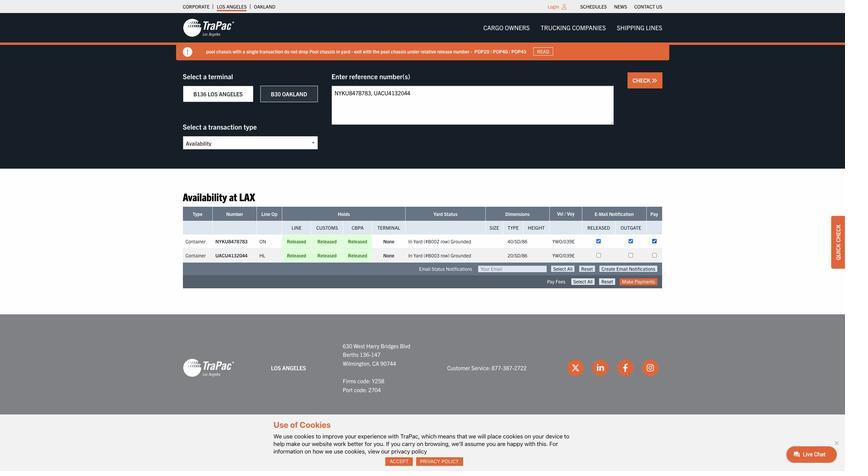 Task type: locate. For each thing, give the bounding box(es) containing it.
angeles
[[227, 3, 247, 10], [219, 91, 243, 97], [282, 364, 306, 371]]

0 vertical spatial on
[[525, 433, 532, 440]]

1 ywo/039e from the top
[[553, 238, 575, 245]]

quick
[[836, 244, 842, 260]]

None checkbox
[[597, 239, 602, 244], [597, 253, 602, 258], [629, 253, 634, 258], [653, 253, 657, 258], [597, 239, 602, 244], [597, 253, 602, 258], [629, 253, 634, 258], [653, 253, 657, 258]]

1 vertical spatial line
[[292, 225, 302, 231]]

los angeles image inside banner
[[183, 18, 234, 37]]

type down the dimensions
[[508, 225, 519, 231]]

1 horizontal spatial we
[[469, 433, 477, 440]]

use up make
[[284, 433, 293, 440]]

pool right the
[[381, 48, 390, 54]]

2 chassis from the left
[[320, 48, 335, 54]]

login
[[548, 3, 560, 10]]

1 horizontal spatial you
[[487, 441, 496, 447]]

2 vertical spatial a
[[203, 122, 207, 131]]

owners
[[505, 24, 530, 32]]

on up the 'policy'
[[417, 441, 424, 447]]

a inside banner
[[243, 48, 245, 54]]

1 vertical spatial pay
[[548, 279, 555, 285]]

| left "legal"
[[462, 429, 464, 436]]

companies
[[573, 24, 606, 32]]

line left customs
[[292, 225, 302, 231]]

a left single
[[243, 48, 245, 54]]

pool up select a terminal
[[206, 48, 215, 54]]

menu bar up shipping in the right of the page
[[577, 2, 667, 11]]

pop20
[[475, 48, 490, 54]]

ywo/039e up fees
[[553, 252, 575, 259]]

notification
[[610, 211, 634, 217]]

0 vertical spatial status
[[444, 211, 458, 217]]

row) up email status notifications
[[441, 252, 450, 259]]

in left (#b002
[[409, 238, 413, 245]]

0 vertical spatial our
[[302, 441, 311, 447]]

1 horizontal spatial line
[[292, 225, 302, 231]]

0 vertical spatial grounded
[[451, 238, 472, 245]]

/ left pop45
[[509, 48, 511, 54]]

to right device
[[565, 433, 570, 440]]

1 horizontal spatial our
[[382, 448, 390, 455]]

you right if
[[391, 441, 401, 447]]

wilmington,
[[343, 360, 371, 367]]

which
[[422, 433, 437, 440]]

2 in from the top
[[409, 252, 413, 259]]

2 row) from the top
[[441, 252, 450, 259]]

line for line op
[[262, 211, 271, 217]]

2 none from the top
[[384, 252, 395, 259]]

None checkbox
[[629, 239, 634, 244], [653, 239, 657, 244], [629, 239, 634, 244], [653, 239, 657, 244]]

630
[[343, 342, 353, 349]]

los angeles image
[[183, 18, 234, 37], [183, 358, 234, 378]]

cookies up make
[[295, 433, 315, 440]]

privacy up happy
[[501, 429, 519, 436]]

1 horizontal spatial cookies
[[503, 433, 524, 440]]

1 vertical spatial menu bar
[[478, 21, 668, 35]]

none
[[384, 238, 395, 245], [384, 252, 395, 259]]

1 horizontal spatial pay
[[651, 211, 659, 217]]

1 vertical spatial a
[[203, 72, 207, 81]]

a left terminal
[[203, 72, 207, 81]]

e-
[[595, 211, 600, 217]]

in left (#b003
[[409, 252, 413, 259]]

we up the assume
[[469, 433, 477, 440]]

with down tariff link
[[525, 441, 536, 447]]

with left the
[[363, 48, 372, 54]]

select up b136
[[183, 72, 202, 81]]

0 vertical spatial line
[[262, 211, 271, 217]]

row)
[[441, 238, 450, 245], [441, 252, 450, 259]]

grounded up notifications
[[451, 252, 472, 259]]

shipping lines
[[617, 24, 663, 32]]

/ right vsl
[[565, 211, 566, 217]]

0 horizontal spatial /
[[491, 48, 492, 54]]

work
[[334, 441, 346, 447]]

cargo
[[484, 24, 504, 32]]

to right "all"
[[316, 433, 321, 440]]

relative
[[421, 48, 437, 54]]

0 vertical spatial in
[[409, 238, 413, 245]]

website
[[312, 441, 332, 447]]

1 los angeles image from the top
[[183, 18, 234, 37]]

are
[[498, 441, 506, 447]]

1 vertical spatial type
[[508, 225, 519, 231]]

0 horizontal spatial line
[[262, 211, 271, 217]]

you.
[[374, 441, 385, 447]]

cookies
[[300, 420, 331, 430]]

banner
[[0, 13, 846, 60]]

with
[[233, 48, 242, 54], [363, 48, 372, 54], [388, 433, 399, 440], [525, 441, 536, 447]]

pop45
[[512, 48, 527, 54]]

2 container from the top
[[186, 252, 206, 259]]

1 horizontal spatial privacy
[[501, 429, 519, 436]]

1 container from the top
[[186, 238, 206, 245]]

0 horizontal spatial solid image
[[183, 47, 193, 57]]

/
[[491, 48, 492, 54], [509, 48, 511, 54], [565, 211, 566, 217]]

on left how
[[305, 448, 311, 455]]

your up better
[[345, 433, 357, 440]]

status down in yard (#b003 row) grounded at the bottom
[[432, 266, 445, 272]]

chassis left under
[[391, 48, 407, 54]]

1 vertical spatial grounded
[[451, 252, 472, 259]]

will
[[478, 433, 486, 440]]

0 vertical spatial yard
[[434, 211, 443, 217]]

ca
[[373, 360, 380, 367]]

check
[[633, 77, 652, 84], [836, 225, 842, 242]]

status up in yard (#b002 row) grounded
[[444, 211, 458, 217]]

improve
[[323, 433, 344, 440]]

of
[[290, 420, 298, 430]]

0 vertical spatial transaction
[[260, 48, 283, 54]]

safety & security link
[[417, 429, 461, 436]]

1 vertical spatial los
[[208, 91, 218, 97]]

cbpa
[[352, 225, 364, 231]]

1 horizontal spatial solid image
[[652, 78, 658, 83]]

customs
[[317, 225, 338, 231]]

1 horizontal spatial use
[[334, 448, 344, 455]]

0 horizontal spatial privacy
[[421, 459, 441, 464]]

0 horizontal spatial cookies
[[295, 433, 315, 440]]

menu bar containing cargo owners
[[478, 21, 668, 35]]

1 horizontal spatial los angeles
[[271, 364, 306, 371]]

1 row) from the top
[[441, 238, 450, 245]]

1 vertical spatial none
[[384, 252, 395, 259]]

availability at lax
[[183, 190, 255, 203]]

0 horizontal spatial pay
[[548, 279, 555, 285]]

pay left fees
[[548, 279, 555, 285]]

1 horizontal spatial &
[[496, 429, 500, 436]]

1 select from the top
[[183, 72, 202, 81]]

- left exit
[[352, 48, 353, 54]]

you
[[391, 441, 401, 447], [487, 441, 496, 447]]

select
[[183, 72, 202, 81], [183, 122, 202, 131]]

we'll
[[452, 441, 464, 447]]

1 vertical spatial yard
[[414, 238, 423, 245]]

reference
[[350, 72, 378, 81]]

0 horizontal spatial chassis
[[216, 48, 232, 54]]

877-
[[492, 364, 503, 371]]

1 vertical spatial solid image
[[652, 78, 658, 83]]

1 vertical spatial in
[[409, 252, 413, 259]]

2 los angeles image from the top
[[183, 358, 234, 378]]

1 vertical spatial privacy
[[421, 459, 441, 464]]

0 horizontal spatial to
[[316, 433, 321, 440]]

1 horizontal spatial oakland
[[282, 91, 307, 97]]

2 ywo/039e from the top
[[553, 252, 575, 259]]

transaction
[[260, 48, 283, 54], [208, 122, 242, 131]]

menu bar containing schedules
[[577, 2, 667, 11]]

container for nyku8478783
[[186, 238, 206, 245]]

0 vertical spatial row)
[[441, 238, 450, 245]]

menu bar
[[577, 2, 667, 11], [478, 21, 668, 35]]

1 vertical spatial our
[[382, 448, 390, 455]]

ywo/039e down vsl / voy
[[553, 238, 575, 245]]

oakland right the b30
[[282, 91, 307, 97]]

trapac
[[360, 429, 378, 436]]

0 vertical spatial solid image
[[183, 47, 193, 57]]

grounded for in yard (#b002 row) grounded
[[451, 238, 472, 245]]

read link
[[534, 47, 554, 56]]

1 vertical spatial code:
[[354, 386, 367, 393]]

type
[[193, 211, 203, 217], [508, 225, 519, 231]]

1 vertical spatial row)
[[441, 252, 450, 259]]

387-
[[503, 364, 515, 371]]

1 none from the top
[[384, 238, 395, 245]]

0 horizontal spatial |
[[462, 429, 464, 436]]

code: right port at bottom left
[[354, 386, 367, 393]]

pay
[[651, 211, 659, 217], [548, 279, 555, 285]]

| left tariff link
[[520, 429, 522, 436]]

contact
[[635, 3, 656, 10]]

1 horizontal spatial pool
[[381, 48, 390, 54]]

0 horizontal spatial check
[[633, 77, 652, 84]]

nyku8478783
[[216, 238, 248, 245]]

use down work
[[334, 448, 344, 455]]

in
[[409, 238, 413, 245], [409, 252, 413, 259]]

solid image
[[183, 47, 193, 57], [652, 78, 658, 83]]

0 horizontal spatial los angeles
[[217, 3, 247, 10]]

transaction left type
[[208, 122, 242, 131]]

0 vertical spatial check
[[633, 77, 652, 84]]

2 grounded from the top
[[451, 252, 472, 259]]

-
[[352, 48, 353, 54], [471, 48, 473, 54]]

0 vertical spatial pay
[[651, 211, 659, 217]]

None button
[[552, 266, 575, 272], [580, 266, 596, 272], [600, 266, 658, 272], [572, 279, 595, 285], [600, 279, 616, 285], [552, 266, 575, 272], [580, 266, 596, 272], [600, 266, 658, 272], [572, 279, 595, 285], [600, 279, 616, 285]]

line op
[[262, 211, 278, 217]]

& right terms
[[496, 429, 500, 436]]

0 horizontal spatial your
[[345, 433, 357, 440]]

a for transaction
[[203, 122, 207, 131]]

0 vertical spatial ywo/039e
[[553, 238, 575, 245]]

0 vertical spatial none
[[384, 238, 395, 245]]

1 grounded from the top
[[451, 238, 472, 245]]

how
[[313, 448, 324, 455]]

& right safety
[[435, 429, 438, 436]]

yard left (#b002
[[414, 238, 423, 245]]

1 horizontal spatial chassis
[[320, 48, 335, 54]]

chassis up terminal
[[216, 48, 232, 54]]

0 horizontal spatial pool
[[206, 48, 215, 54]]

0 vertical spatial select
[[183, 72, 202, 81]]

0 horizontal spatial transaction
[[208, 122, 242, 131]]

that
[[457, 433, 468, 440]]

1 vertical spatial los angeles image
[[183, 358, 234, 378]]

outgate
[[621, 225, 642, 231]]

row) right (#b002
[[441, 238, 450, 245]]

1 | from the left
[[462, 429, 464, 436]]

1 in from the top
[[409, 238, 413, 245]]

firms code:  y258 port code:  2704
[[343, 378, 385, 393]]

1 horizontal spatial -
[[471, 48, 473, 54]]

banner containing cargo owners
[[0, 13, 846, 60]]

1 horizontal spatial your
[[533, 433, 545, 440]]

1 vertical spatial select
[[183, 122, 202, 131]]

all rights reserved. trapac llc © 2023
[[308, 429, 404, 436]]

1 your from the left
[[345, 433, 357, 440]]

0 vertical spatial type
[[193, 211, 203, 217]]

los
[[217, 3, 226, 10], [208, 91, 218, 97], [271, 364, 281, 371]]

our
[[302, 441, 311, 447], [382, 448, 390, 455]]

2 & from the left
[[496, 429, 500, 436]]

cookies
[[295, 433, 315, 440], [503, 433, 524, 440]]

1 vertical spatial los angeles
[[271, 364, 306, 371]]

for
[[550, 441, 559, 447]]

line
[[262, 211, 271, 217], [292, 225, 302, 231]]

customer service: 877-387-2722
[[448, 364, 527, 371]]

oakland right los angeles link
[[254, 3, 276, 10]]

2 select from the top
[[183, 122, 202, 131]]

2 your from the left
[[533, 433, 545, 440]]

footer
[[0, 314, 846, 443]]

payments
[[635, 279, 656, 285]]

0 horizontal spatial &
[[435, 429, 438, 436]]

status for email
[[432, 266, 445, 272]]

0 vertical spatial los
[[217, 3, 226, 10]]

- right number
[[471, 48, 473, 54]]

1 horizontal spatial check
[[836, 225, 842, 242]]

1 chassis from the left
[[216, 48, 232, 54]]

menu bar down light 'image'
[[478, 21, 668, 35]]

single
[[246, 48, 259, 54]]

1 vertical spatial container
[[186, 252, 206, 259]]

in for in yard (#b002 row) grounded
[[409, 238, 413, 245]]

ywo/039e for 20/sd/86
[[553, 252, 575, 259]]

type
[[244, 122, 257, 131]]

2 vertical spatial angeles
[[282, 364, 306, 371]]

chassis left in
[[320, 48, 335, 54]]

1 vertical spatial transaction
[[208, 122, 242, 131]]

type down availability
[[193, 211, 203, 217]]

2 horizontal spatial /
[[565, 211, 566, 217]]

drop
[[299, 48, 309, 54]]

1 horizontal spatial on
[[417, 441, 424, 447]]

your up this.
[[533, 433, 545, 440]]

select down b136
[[183, 122, 202, 131]]

released
[[588, 225, 611, 231], [287, 238, 307, 245], [318, 238, 337, 245], [348, 238, 368, 245], [287, 252, 307, 259], [318, 252, 337, 259], [348, 252, 368, 259]]

0 vertical spatial a
[[243, 48, 245, 54]]

a down b136
[[203, 122, 207, 131]]

0 vertical spatial los angeles
[[217, 3, 247, 10]]

code: up 2704
[[358, 378, 371, 384]]

0 vertical spatial los angeles image
[[183, 18, 234, 37]]

to
[[316, 433, 321, 440], [565, 433, 570, 440]]

yard
[[434, 211, 443, 217], [414, 238, 423, 245], [414, 252, 423, 259]]

2 horizontal spatial chassis
[[391, 48, 407, 54]]

0 horizontal spatial -
[[352, 48, 353, 54]]

our down "all"
[[302, 441, 311, 447]]

we down website
[[325, 448, 333, 455]]

0 horizontal spatial oakland
[[254, 3, 276, 10]]

terminal
[[378, 225, 401, 231]]

1 vertical spatial status
[[432, 266, 445, 272]]

2 horizontal spatial on
[[525, 433, 532, 440]]

yard up in yard (#b002 row) grounded
[[434, 211, 443, 217]]

transaction left do
[[260, 48, 283, 54]]

0 horizontal spatial our
[[302, 441, 311, 447]]

privacy down the 'policy'
[[421, 459, 441, 464]]

cookies up happy
[[503, 433, 524, 440]]

grounded up in yard (#b003 row) grounded at the bottom
[[451, 238, 472, 245]]

1 horizontal spatial to
[[565, 433, 570, 440]]

on
[[525, 433, 532, 440], [417, 441, 424, 447], [305, 448, 311, 455]]

number
[[454, 48, 470, 54]]

on left device
[[525, 433, 532, 440]]

you down place
[[487, 441, 496, 447]]

pay right "notification"
[[651, 211, 659, 217]]

/ left pop40
[[491, 48, 492, 54]]

make
[[623, 279, 634, 285]]

0 horizontal spatial we
[[325, 448, 333, 455]]

630 west harry bridges blvd berths 136-147 wilmington, ca 90744
[[343, 342, 411, 367]]

0 vertical spatial menu bar
[[577, 2, 667, 11]]

line left op
[[262, 211, 271, 217]]

1 horizontal spatial transaction
[[260, 48, 283, 54]]

1 vertical spatial we
[[325, 448, 333, 455]]

yard left (#b003
[[414, 252, 423, 259]]

2 vertical spatial yard
[[414, 252, 423, 259]]

firms
[[343, 378, 357, 384]]

2 vertical spatial on
[[305, 448, 311, 455]]

privacy
[[501, 429, 519, 436], [421, 459, 441, 464]]

our down if
[[382, 448, 390, 455]]



Task type: vqa. For each thing, say whether or not it's contained in the screenshot.
LFD
no



Task type: describe. For each thing, give the bounding box(es) containing it.
1 horizontal spatial type
[[508, 225, 519, 231]]

view
[[368, 448, 380, 455]]

cargo owners
[[484, 24, 530, 32]]

holds
[[338, 211, 350, 217]]

llc
[[379, 429, 387, 436]]

select a transaction type
[[183, 122, 257, 131]]

1 horizontal spatial /
[[509, 48, 511, 54]]

service:
[[472, 364, 491, 371]]

corporate
[[183, 3, 210, 10]]

(#b003
[[424, 252, 440, 259]]

carry
[[402, 441, 416, 447]]

not
[[291, 48, 298, 54]]

use
[[274, 420, 289, 430]]

line for line
[[292, 225, 302, 231]]

2 you from the left
[[487, 441, 496, 447]]

no image
[[834, 439, 841, 446]]

security
[[440, 429, 461, 436]]

yard status
[[434, 211, 458, 217]]

check inside button
[[633, 77, 652, 84]]

1 - from the left
[[352, 48, 353, 54]]

check button
[[628, 72, 663, 88]]

trucking companies link
[[536, 21, 612, 35]]

row) for (#b003
[[441, 252, 450, 259]]

rights
[[317, 429, 333, 436]]

solid image inside banner
[[183, 47, 193, 57]]

make
[[286, 441, 301, 447]]

0 vertical spatial privacy
[[501, 429, 519, 436]]

accept
[[390, 459, 409, 464]]

at
[[229, 190, 237, 203]]

quick check
[[836, 225, 842, 260]]

email
[[419, 266, 431, 272]]

pay fees
[[548, 279, 566, 285]]

schedules
[[581, 3, 607, 10]]

los angeles link
[[217, 2, 247, 11]]

container for uacu4132044
[[186, 252, 206, 259]]

2 | from the left
[[520, 429, 522, 436]]

transaction inside banner
[[260, 48, 283, 54]]

0 vertical spatial we
[[469, 433, 477, 440]]

in
[[337, 48, 340, 54]]

yard for (#b002
[[414, 238, 423, 245]]

size
[[490, 225, 500, 231]]

2 to from the left
[[565, 433, 570, 440]]

news link
[[615, 2, 628, 11]]

1 vertical spatial on
[[417, 441, 424, 447]]

147
[[371, 351, 381, 358]]

0 horizontal spatial on
[[305, 448, 311, 455]]

ywo/039e for 40/sd/86
[[553, 238, 575, 245]]

1 vertical spatial use
[[334, 448, 344, 455]]

terms
[[480, 429, 495, 436]]

trapac,
[[401, 433, 420, 440]]

select a terminal
[[183, 72, 233, 81]]

2 cookies from the left
[[503, 433, 524, 440]]

20/sd/86
[[508, 252, 528, 259]]

with up if
[[388, 433, 399, 440]]

under
[[408, 48, 420, 54]]

0 vertical spatial oakland
[[254, 3, 276, 10]]

blvd
[[400, 342, 411, 349]]

los inside los angeles link
[[217, 3, 226, 10]]

0 vertical spatial angeles
[[227, 3, 247, 10]]

light image
[[562, 4, 567, 10]]

vsl / voy
[[558, 211, 575, 217]]

for
[[365, 441, 372, 447]]

tariff link
[[523, 429, 538, 436]]

menu bar inside banner
[[478, 21, 668, 35]]

with left single
[[233, 48, 242, 54]]

legal terms & privacy link
[[465, 429, 519, 436]]

none for in yard (#b003 row) grounded
[[384, 252, 395, 259]]

corporate link
[[183, 2, 210, 11]]

40/sd/86
[[508, 238, 528, 245]]

0 vertical spatial code:
[[358, 378, 371, 384]]

uacu4132044
[[216, 252, 248, 259]]

fees
[[556, 279, 566, 285]]

availability
[[183, 190, 227, 203]]

3 chassis from the left
[[391, 48, 407, 54]]

1 vertical spatial check
[[836, 225, 842, 242]]

pool chassis with a single transaction  do not drop pool chassis in yard -  exit with the pool chassis under relative release number -  pop20 / pop40 / pop45
[[206, 48, 527, 54]]

yard for (#b003
[[414, 252, 423, 259]]

all
[[308, 429, 316, 436]]

2704
[[369, 386, 381, 393]]

privacy inside privacy policy link
[[421, 459, 441, 464]]

in yard (#b002 row) grounded
[[409, 238, 472, 245]]

2 pool from the left
[[381, 48, 390, 54]]

pay for pay
[[651, 211, 659, 217]]

status for yard
[[444, 211, 458, 217]]

schedules link
[[581, 2, 607, 11]]

lines
[[647, 24, 663, 32]]

height
[[528, 225, 545, 231]]

0 horizontal spatial use
[[284, 433, 293, 440]]

1 you from the left
[[391, 441, 401, 447]]

browsing,
[[425, 441, 450, 447]]

contact us link
[[635, 2, 663, 11]]

cookies,
[[345, 448, 367, 455]]

safety
[[417, 429, 434, 436]]

136-
[[360, 351, 371, 358]]

Enter reference number(s) text field
[[332, 86, 614, 125]]

yard
[[341, 48, 351, 54]]

pay for pay fees
[[548, 279, 555, 285]]

if
[[386, 441, 390, 447]]

dimensions
[[506, 211, 530, 217]]

do
[[285, 48, 290, 54]]

terminal
[[208, 72, 233, 81]]

in for in yard (#b003 row) grounded
[[409, 252, 413, 259]]

better
[[348, 441, 364, 447]]

1 to from the left
[[316, 433, 321, 440]]

port
[[343, 386, 353, 393]]

2 vertical spatial los
[[271, 364, 281, 371]]

b136 los angeles
[[194, 91, 243, 97]]

place
[[488, 433, 502, 440]]

select for select a terminal
[[183, 72, 202, 81]]

footer containing 630 west harry bridges blvd
[[0, 314, 846, 443]]

b30
[[271, 91, 281, 97]]

Your Email email field
[[479, 266, 547, 272]]

90744
[[381, 360, 397, 367]]

solid image inside check button
[[652, 78, 658, 83]]

pop40
[[493, 48, 508, 54]]

grounded for in yard (#b003 row) grounded
[[451, 252, 472, 259]]

a for terminal
[[203, 72, 207, 81]]

1 vertical spatial angeles
[[219, 91, 243, 97]]

row) for (#b002
[[441, 238, 450, 245]]

notifications
[[446, 266, 473, 272]]

©
[[388, 429, 392, 436]]

select for select a transaction type
[[183, 122, 202, 131]]

1 cookies from the left
[[295, 433, 315, 440]]

b136
[[194, 91, 207, 97]]

1 pool from the left
[[206, 48, 215, 54]]

number
[[226, 211, 243, 217]]

read
[[538, 48, 550, 55]]

means
[[439, 433, 456, 440]]

mail
[[600, 211, 609, 217]]

2 - from the left
[[471, 48, 473, 54]]

none for in yard (#b002 row) grounded
[[384, 238, 395, 245]]

op
[[272, 211, 278, 217]]

1 & from the left
[[435, 429, 438, 436]]

us
[[657, 3, 663, 10]]

customer
[[448, 364, 471, 371]]

happy
[[507, 441, 524, 447]]

1 vertical spatial oakland
[[282, 91, 307, 97]]

policy
[[412, 448, 427, 455]]



